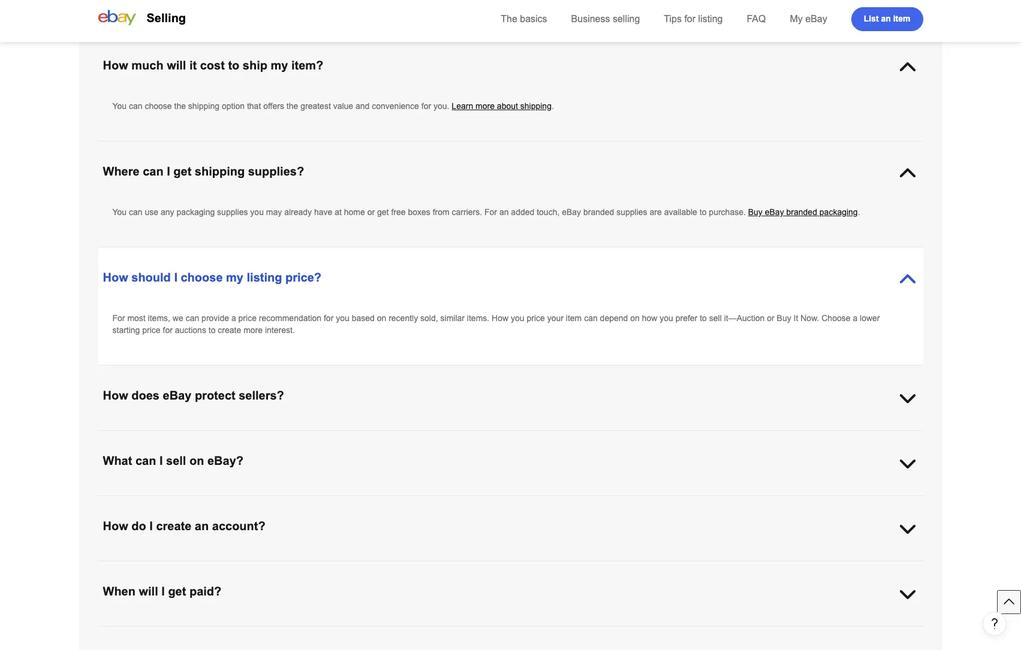 Task type: locate. For each thing, give the bounding box(es) containing it.
can
[[129, 101, 142, 111], [143, 165, 164, 178], [129, 207, 142, 217], [186, 314, 199, 323], [584, 314, 598, 323], [135, 455, 156, 468]]

an
[[881, 13, 891, 23], [499, 207, 509, 217], [195, 520, 209, 533], [208, 563, 217, 572]]

1 vertical spatial for
[[112, 314, 125, 323]]

2 horizontal spatial are
[[650, 207, 662, 217]]

0 horizontal spatial create
[[156, 520, 191, 533]]

for
[[485, 207, 497, 217], [112, 314, 125, 323]]

1 vertical spatial available
[[159, 640, 192, 649]]

get up call
[[124, 563, 135, 572]]

or inside for most items, we can provide a price recommendation for you based on recently sold, similar items. how you price your item can depend on how you prefer to sell it—auction or buy it now. choose a lower starting price for auctions to create more interest.
[[767, 314, 775, 323]]

2 vertical spatial are
[[112, 640, 125, 649]]

on left the 'how'
[[630, 314, 640, 323]]

how right items.
[[492, 314, 509, 323]]

will left it
[[167, 59, 186, 72]]

0 horizontal spatial payment
[[219, 628, 251, 637]]

0 horizontal spatial buy
[[748, 207, 763, 217]]

1 vertical spatial account,
[[468, 628, 500, 637]]

bank left holidays),
[[632, 628, 650, 637]]

you can choose the shipping option that offers the greatest value and convenience for you. learn more about shipping .
[[112, 101, 554, 111]]

already
[[284, 207, 312, 217]]

and left verify
[[320, 563, 334, 572]]

2 vertical spatial create
[[294, 563, 318, 572]]

1 vertical spatial within
[[195, 640, 216, 649]]

1 horizontal spatial price
[[238, 314, 257, 323]]

how for how much will it cost to ship my item?
[[103, 59, 128, 72]]

0 vertical spatial business
[[730, 628, 763, 637]]

how
[[103, 59, 128, 72], [103, 271, 128, 284], [492, 314, 509, 323], [103, 389, 128, 402], [103, 520, 128, 533]]

i right do
[[149, 520, 153, 533]]

for down item.
[[216, 575, 226, 584]]

or left it
[[767, 314, 775, 323]]

you left based
[[336, 314, 349, 323]]

0 vertical spatial within
[[690, 628, 712, 637]]

a left call
[[112, 575, 117, 584]]

branded
[[583, 207, 614, 217], [787, 207, 817, 217]]

carriers.
[[452, 207, 482, 217]]

learn more about shipping link
[[452, 101, 552, 111]]

learn
[[452, 101, 473, 111]]

0 horizontal spatial more
[[244, 326, 263, 335]]

has
[[253, 628, 267, 637]]

i right what
[[159, 455, 163, 468]]

can down the much
[[129, 101, 142, 111]]

listing left price?
[[247, 271, 282, 284]]

0 vertical spatial available
[[664, 207, 697, 217]]

shipping right about
[[520, 101, 552, 111]]

faq
[[747, 14, 766, 24]]

or inside to get started, select list an item. we'll help you create and verify your account, and set-up payment information during your first listing. have your preferred payment account details on hand and be ready to receive a call or text on your phone for verification.
[[134, 575, 142, 584]]

shipping for supplies?
[[195, 165, 245, 178]]

your right verify
[[359, 563, 375, 572]]

price down items,
[[142, 326, 161, 335]]

account, up 'time.'
[[468, 628, 500, 637]]

1 vertical spatial list
[[192, 563, 205, 572]]

1 horizontal spatial for
[[485, 207, 497, 217]]

my up the provide
[[226, 271, 243, 284]]

days.
[[765, 628, 785, 637]]

choose down the much
[[145, 101, 172, 111]]

1 horizontal spatial choose
[[181, 271, 223, 284]]

sent
[[373, 628, 388, 637]]

0 horizontal spatial we
[[133, 628, 143, 637]]

1 vertical spatial you
[[112, 207, 127, 217]]

the inside after we confirm the buyer's payment has been received, payouts are sent directly to your bank account, monday through friday (excluding bank holidays), within two business days. once a payout is initiated, funds are typically available within 1-3 business days depending on your bank's normal processing time.
[[175, 628, 187, 637]]

item
[[893, 13, 911, 23], [566, 314, 582, 323]]

a inside to get started, select list an item. we'll help you create and verify your account, and set-up payment information during your first listing. have your preferred payment account details on hand and be ready to receive a call or text on your phone for verification.
[[112, 575, 117, 584]]

0 vertical spatial choose
[[145, 101, 172, 111]]

you.
[[434, 101, 449, 111]]

0 vertical spatial we
[[173, 314, 183, 323]]

1 vertical spatial listing
[[247, 271, 282, 284]]

monday
[[502, 628, 532, 637]]

bank
[[448, 628, 466, 637], [632, 628, 650, 637]]

faq link
[[747, 14, 766, 24]]

you right help
[[278, 563, 292, 572]]

to right ready
[[872, 563, 879, 572]]

price right items.
[[527, 314, 545, 323]]

1 vertical spatial item
[[566, 314, 582, 323]]

to inside after we confirm the buyer's payment has been received, payouts are sent directly to your bank account, monday through friday (excluding bank holidays), within two business days. once a payout is initiated, funds are typically available within 1-3 business days depending on your bank's normal processing time.
[[420, 628, 427, 637]]

payment
[[453, 563, 486, 572], [695, 563, 727, 572], [219, 628, 251, 637]]

listing right "tips"
[[698, 14, 723, 24]]

0 horizontal spatial account,
[[377, 563, 409, 572]]

account,
[[377, 563, 409, 572], [468, 628, 500, 637]]

0 horizontal spatial business
[[233, 640, 266, 649]]

more left about
[[476, 101, 495, 111]]

any
[[161, 207, 174, 217]]

ebay right purchase. at the right of the page
[[765, 207, 784, 217]]

or right home
[[367, 207, 375, 217]]

1 horizontal spatial payment
[[453, 563, 486, 572]]

0 horizontal spatial available
[[159, 640, 192, 649]]

0 vertical spatial you
[[112, 101, 127, 111]]

0 vertical spatial buy
[[748, 207, 763, 217]]

depend
[[600, 314, 628, 323]]

the down how much will it cost to ship my item?
[[174, 101, 186, 111]]

1 horizontal spatial .
[[858, 207, 860, 217]]

2 horizontal spatial create
[[294, 563, 318, 572]]

ship
[[243, 59, 267, 72]]

get down select
[[168, 585, 186, 598]]

0 horizontal spatial within
[[195, 640, 216, 649]]

most
[[127, 314, 146, 323]]

get left free
[[377, 207, 389, 217]]

for inside for most items, we can provide a price recommendation for you based on recently sold, similar items. how you price your item can depend on how you prefer to sell it—auction or buy it now. choose a lower starting price for auctions to create more interest.
[[112, 314, 125, 323]]

1 horizontal spatial list
[[864, 13, 879, 23]]

how left does
[[103, 389, 128, 402]]

2 horizontal spatial price
[[527, 314, 545, 323]]

0 vertical spatial are
[[650, 207, 662, 217]]

.
[[552, 101, 554, 111], [858, 207, 860, 217]]

business right two
[[730, 628, 763, 637]]

create right do
[[156, 520, 191, 533]]

1 horizontal spatial account,
[[468, 628, 500, 637]]

available down confirm
[[159, 640, 192, 649]]

0 horizontal spatial branded
[[583, 207, 614, 217]]

i up any
[[167, 165, 170, 178]]

when
[[103, 585, 135, 598]]

within left two
[[690, 628, 712, 637]]

bank's
[[360, 640, 384, 649]]

how does ebay protect sellers?
[[103, 389, 284, 402]]

1 horizontal spatial buy
[[777, 314, 791, 323]]

can right what
[[135, 455, 156, 468]]

within down buyer's
[[195, 640, 216, 649]]

are
[[650, 207, 662, 217], [358, 628, 370, 637], [112, 640, 125, 649]]

0 horizontal spatial or
[[134, 575, 142, 584]]

payment right up
[[453, 563, 486, 572]]

days
[[268, 640, 286, 649]]

0 horizontal spatial packaging
[[177, 207, 215, 217]]

can for the
[[129, 101, 142, 111]]

supplies?
[[248, 165, 304, 178]]

1 horizontal spatial are
[[358, 628, 370, 637]]

account?
[[212, 520, 265, 533]]

how left the much
[[103, 59, 128, 72]]

0 vertical spatial create
[[218, 326, 241, 335]]

1 vertical spatial create
[[156, 520, 191, 533]]

value
[[333, 101, 353, 111]]

0 horizontal spatial sell
[[166, 455, 186, 468]]

available left purchase. at the right of the page
[[664, 207, 697, 217]]

more left interest.
[[244, 326, 263, 335]]

to up processing
[[420, 628, 427, 637]]

1 vertical spatial my
[[226, 271, 243, 284]]

i down started,
[[161, 585, 165, 598]]

0 horizontal spatial choose
[[145, 101, 172, 111]]

1 you from the top
[[112, 101, 127, 111]]

buyer's
[[189, 628, 216, 637]]

0 horizontal spatial will
[[139, 585, 158, 598]]

0 vertical spatial item
[[893, 13, 911, 23]]

1 bank from the left
[[448, 628, 466, 637]]

on up when will i get paid?
[[160, 575, 169, 584]]

2 you from the top
[[112, 207, 127, 217]]

0 vertical spatial account,
[[377, 563, 409, 572]]

based
[[352, 314, 375, 323]]

1 horizontal spatial create
[[218, 326, 241, 335]]

0 horizontal spatial for
[[112, 314, 125, 323]]

can for get
[[143, 165, 164, 178]]

1 horizontal spatial or
[[367, 207, 375, 217]]

1 vertical spatial more
[[244, 326, 263, 335]]

tips for listing
[[664, 14, 723, 24]]

the left buyer's
[[175, 628, 187, 637]]

1 vertical spatial or
[[767, 314, 775, 323]]

1 horizontal spatial bank
[[632, 628, 650, 637]]

directly
[[391, 628, 417, 637]]

1 packaging from the left
[[177, 207, 215, 217]]

payment left account
[[695, 563, 727, 572]]

1 vertical spatial buy
[[777, 314, 791, 323]]

sell
[[709, 314, 722, 323], [166, 455, 186, 468]]

for right carriers.
[[485, 207, 497, 217]]

can right where
[[143, 165, 164, 178]]

on
[[377, 314, 386, 323], [630, 314, 640, 323], [189, 455, 204, 468], [788, 563, 797, 572], [160, 575, 169, 584], [330, 640, 339, 649]]

0 vertical spatial sell
[[709, 314, 722, 323]]

bank up 'time.'
[[448, 628, 466, 637]]

item?
[[291, 59, 323, 72]]

phone
[[190, 575, 214, 584]]

payment up the 3
[[219, 628, 251, 637]]

we inside for most items, we can provide a price recommendation for you based on recently sold, similar items. how you price your item can depend on how you prefer to sell it—auction or buy it now. choose a lower starting price for auctions to create more interest.
[[173, 314, 183, 323]]

business down has at the left of the page
[[233, 640, 266, 649]]

1 horizontal spatial packaging
[[820, 207, 858, 217]]

paid?
[[189, 585, 221, 598]]

auctions
[[175, 326, 206, 335]]

the
[[501, 14, 517, 24]]

ebay right touch,
[[562, 207, 581, 217]]

tips
[[664, 14, 682, 24]]

2 bank from the left
[[632, 628, 650, 637]]

to inside to get started, select list an item. we'll help you create and verify your account, and set-up payment information during your first listing. have your preferred payment account details on hand and be ready to receive a call or text on your phone for verification.
[[872, 563, 879, 572]]

0 vertical spatial for
[[485, 207, 497, 217]]

1 vertical spatial sell
[[166, 455, 186, 468]]

how left should
[[103, 271, 128, 284]]

what
[[103, 455, 132, 468]]

3
[[226, 640, 231, 649]]

2 vertical spatial or
[[134, 575, 142, 584]]

1 horizontal spatial item
[[893, 13, 911, 23]]

i right should
[[174, 271, 177, 284]]

1 branded from the left
[[583, 207, 614, 217]]

1 horizontal spatial supplies
[[617, 207, 647, 217]]

0 horizontal spatial bank
[[448, 628, 466, 637]]

account, left set-
[[377, 563, 409, 572]]

0 horizontal spatial .
[[552, 101, 554, 111]]

for
[[684, 14, 696, 24], [421, 101, 431, 111], [324, 314, 334, 323], [163, 326, 173, 335], [216, 575, 226, 584]]

0 horizontal spatial listing
[[247, 271, 282, 284]]

tips for listing link
[[664, 14, 723, 24]]

sell right prefer
[[709, 314, 722, 323]]

i for paid?
[[161, 585, 165, 598]]

2 horizontal spatial or
[[767, 314, 775, 323]]

more inside for most items, we can provide a price recommendation for you based on recently sold, similar items. how you price your item can depend on how you prefer to sell it—auction or buy it now. choose a lower starting price for auctions to create more interest.
[[244, 326, 263, 335]]

friday
[[565, 628, 589, 637]]

0 vertical spatial or
[[367, 207, 375, 217]]

will down text
[[139, 585, 158, 598]]

information
[[488, 563, 529, 572]]

more
[[476, 101, 495, 111], [244, 326, 263, 335]]

how left do
[[103, 520, 128, 533]]

or right call
[[134, 575, 142, 584]]

payouts
[[326, 628, 356, 637]]

1 horizontal spatial branded
[[787, 207, 817, 217]]

1 horizontal spatial more
[[476, 101, 495, 111]]

we up typically
[[133, 628, 143, 637]]

create down the provide
[[218, 326, 241, 335]]

account
[[730, 563, 759, 572]]

1 horizontal spatial my
[[271, 59, 288, 72]]

listing
[[698, 14, 723, 24], [247, 271, 282, 284]]

2 packaging from the left
[[820, 207, 858, 217]]

we up auctions
[[173, 314, 183, 323]]

the
[[174, 101, 186, 111], [287, 101, 298, 111], [175, 628, 187, 637]]

received,
[[290, 628, 324, 637]]

choose
[[145, 101, 172, 111], [181, 271, 223, 284]]

0 horizontal spatial supplies
[[217, 207, 248, 217]]

and left set-
[[411, 563, 425, 572]]

sell left ebay?
[[166, 455, 186, 468]]

1 vertical spatial we
[[133, 628, 143, 637]]

1 horizontal spatial will
[[167, 59, 186, 72]]

can left depend
[[584, 314, 598, 323]]

can left use
[[129, 207, 142, 217]]

buy right purchase. at the right of the page
[[748, 207, 763, 217]]

create right help
[[294, 563, 318, 572]]

your left depend
[[547, 314, 564, 323]]

holidays),
[[652, 628, 688, 637]]

buy left it
[[777, 314, 791, 323]]

available inside after we confirm the buyer's payment has been received, payouts are sent directly to your bank account, monday through friday (excluding bank holidays), within two business days. once a payout is initiated, funds are typically available within 1-3 business days depending on your bank's normal processing time.
[[159, 640, 192, 649]]

shipping left the option
[[188, 101, 219, 111]]

1 vertical spatial business
[[233, 640, 266, 649]]

0 horizontal spatial list
[[192, 563, 205, 572]]

a right the provide
[[231, 314, 236, 323]]

shipping left supplies?
[[195, 165, 245, 178]]

1 horizontal spatial listing
[[698, 14, 723, 24]]

1 horizontal spatial we
[[173, 314, 183, 323]]

initiated,
[[853, 628, 884, 637]]

ebay?
[[207, 455, 243, 468]]

item.
[[219, 563, 238, 572]]

within
[[690, 628, 712, 637], [195, 640, 216, 649]]

0 horizontal spatial item
[[566, 314, 582, 323]]

1 horizontal spatial sell
[[709, 314, 722, 323]]

ready
[[849, 563, 870, 572]]

i for on
[[159, 455, 163, 468]]

a inside after we confirm the buyer's payment has been received, payouts are sent directly to your bank account, monday through friday (excluding bank holidays), within two business days. once a payout is initiated, funds are typically available within 1-3 business days depending on your bank's normal processing time.
[[810, 628, 815, 637]]

price right the provide
[[238, 314, 257, 323]]

get
[[173, 165, 191, 178], [377, 207, 389, 217], [124, 563, 135, 572], [168, 585, 186, 598]]

free
[[391, 207, 406, 217]]

on left ebay?
[[189, 455, 204, 468]]

for up starting
[[112, 314, 125, 323]]

you right the 'how'
[[660, 314, 673, 323]]



Task type: describe. For each thing, give the bounding box(es) containing it.
set-
[[428, 563, 442, 572]]

for right "tips"
[[684, 14, 696, 24]]

that
[[247, 101, 261, 111]]

does
[[131, 389, 159, 402]]

item inside for most items, we can provide a price recommendation for you based on recently sold, similar items. how you price your item can depend on how you prefer to sell it—auction or buy it now. choose a lower starting price for auctions to create more interest.
[[566, 314, 582, 323]]

list inside to get started, select list an item. we'll help you create and verify your account, and set-up payment information during your first listing. have your preferred payment account details on hand and be ready to receive a call or text on your phone for verification.
[[192, 563, 205, 572]]

your left first at right
[[557, 563, 574, 572]]

choose
[[822, 314, 851, 323]]

time.
[[458, 640, 476, 649]]

0 vertical spatial more
[[476, 101, 495, 111]]

how inside for most items, we can provide a price recommendation for you based on recently sold, similar items. how you price your item can depend on how you prefer to sell it—auction or buy it now. choose a lower starting price for auctions to create more interest.
[[492, 314, 509, 323]]

been
[[269, 628, 288, 637]]

to down the provide
[[209, 326, 216, 335]]

selling
[[613, 14, 640, 24]]

0 vertical spatial list
[[864, 13, 879, 23]]

to get started, select list an item. we'll help you create and verify your account, and set-up payment information during your first listing. have your preferred payment account details on hand and be ready to receive a call or text on your phone for verification.
[[112, 563, 908, 584]]

(excluding
[[591, 628, 629, 637]]

list an item
[[864, 13, 911, 23]]

payout
[[817, 628, 842, 637]]

0 horizontal spatial price
[[142, 326, 161, 335]]

normal
[[387, 640, 412, 649]]

list an item link
[[851, 7, 923, 31]]

you can use any packaging supplies you may already have at home or get free boxes from carriers. for an added touch, ebay branded supplies are available to purchase. buy ebay branded packaging .
[[112, 207, 860, 217]]

1 horizontal spatial within
[[690, 628, 712, 637]]

to left ship
[[228, 59, 239, 72]]

after
[[112, 628, 130, 637]]

you right items.
[[511, 314, 524, 323]]

have
[[314, 207, 332, 217]]

2 supplies from the left
[[617, 207, 647, 217]]

can up auctions
[[186, 314, 199, 323]]

the for option
[[174, 101, 186, 111]]

be
[[837, 563, 846, 572]]

two
[[714, 628, 727, 637]]

first
[[576, 563, 590, 572]]

1 supplies from the left
[[217, 207, 248, 217]]

my ebay
[[790, 14, 827, 24]]

1 horizontal spatial business
[[730, 628, 763, 637]]

you for how
[[112, 101, 127, 111]]

your inside for most items, we can provide a price recommendation for you based on recently sold, similar items. how you price your item can depend on how you prefer to sell it—auction or buy it now. choose a lower starting price for auctions to create more interest.
[[547, 314, 564, 323]]

funds
[[886, 628, 907, 637]]

text
[[144, 575, 158, 584]]

home
[[344, 207, 365, 217]]

to right prefer
[[700, 314, 707, 323]]

how for how should i choose my listing price?
[[103, 271, 128, 284]]

recently
[[389, 314, 418, 323]]

you inside to get started, select list an item. we'll help you create and verify your account, and set-up payment information during your first listing. have your preferred payment account details on hand and be ready to receive a call or text on your phone for verification.
[[278, 563, 292, 572]]

cost
[[200, 59, 225, 72]]

during
[[532, 563, 555, 572]]

on right based
[[377, 314, 386, 323]]

you left may
[[250, 207, 264, 217]]

starting
[[112, 326, 140, 335]]

and left be
[[821, 563, 835, 572]]

we inside after we confirm the buyer's payment has been received, payouts are sent directly to your bank account, monday through friday (excluding bank holidays), within two business days. once a payout is initiated, funds are typically available within 1-3 business days depending on your bank's normal processing time.
[[133, 628, 143, 637]]

create inside to get started, select list an item. we'll help you create and verify your account, and set-up payment information during your first listing. have your preferred payment account details on hand and be ready to receive a call or text on your phone for verification.
[[294, 563, 318, 572]]

what can i sell on ebay?
[[103, 455, 243, 468]]

can for sell
[[135, 455, 156, 468]]

protect
[[195, 389, 235, 402]]

receive
[[881, 563, 908, 572]]

the right 'offers'
[[287, 101, 298, 111]]

on left hand
[[788, 563, 797, 572]]

1-
[[218, 640, 226, 649]]

2 horizontal spatial payment
[[695, 563, 727, 572]]

now.
[[801, 314, 819, 323]]

option
[[222, 101, 245, 111]]

should
[[131, 271, 171, 284]]

an inside to get started, select list an item. we'll help you create and verify your account, and set-up payment information during your first listing. have your preferred payment account details on hand and be ready to receive a call or text on your phone for verification.
[[208, 563, 217, 572]]

ebay right my
[[806, 14, 827, 24]]

1 vertical spatial .
[[858, 207, 860, 217]]

your right the have
[[640, 563, 656, 572]]

business selling link
[[571, 14, 640, 24]]

to
[[112, 563, 121, 572]]

account, inside to get started, select list an item. we'll help you create and verify your account, and set-up payment information during your first listing. have your preferred payment account details on hand and be ready to receive a call or text on your phone for verification.
[[377, 563, 409, 572]]

on inside after we confirm the buyer's payment has been received, payouts are sent directly to your bank account, monday through friday (excluding bank holidays), within two business days. once a payout is initiated, funds are typically available within 1-3 business days depending on your bank's normal processing time.
[[330, 640, 339, 649]]

similar
[[440, 314, 465, 323]]

details
[[761, 563, 786, 572]]

recommendation
[[259, 314, 321, 323]]

0 vertical spatial will
[[167, 59, 186, 72]]

added
[[511, 207, 534, 217]]

0 vertical spatial listing
[[698, 14, 723, 24]]

price?
[[285, 271, 321, 284]]

much
[[131, 59, 163, 72]]

your down payouts
[[342, 640, 358, 649]]

help, opens dialogs image
[[989, 618, 1001, 630]]

call
[[119, 575, 132, 584]]

0 vertical spatial my
[[271, 59, 288, 72]]

typically
[[127, 640, 157, 649]]

greatest
[[301, 101, 331, 111]]

to left purchase. at the right of the page
[[700, 207, 707, 217]]

and right value
[[356, 101, 370, 111]]

get inside to get started, select list an item. we'll help you create and verify your account, and set-up payment information during your first listing. have your preferred payment account details on hand and be ready to receive a call or text on your phone for verification.
[[124, 563, 135, 572]]

you for where
[[112, 207, 127, 217]]

where
[[103, 165, 140, 178]]

your up processing
[[429, 628, 445, 637]]

for most items, we can provide a price recommendation for you based on recently sold, similar items. how you price your item can depend on how you prefer to sell it—auction or buy it now. choose a lower starting price for auctions to create more interest.
[[112, 314, 880, 335]]

provide
[[202, 314, 229, 323]]

how for how does ebay protect sellers?
[[103, 389, 128, 402]]

items,
[[148, 314, 170, 323]]

payment inside after we confirm the buyer's payment has been received, payouts are sent directly to your bank account, monday through friday (excluding bank holidays), within two business days. once a payout is initiated, funds are typically available within 1-3 business days depending on your bank's normal processing time.
[[219, 628, 251, 637]]

at
[[335, 207, 342, 217]]

it—auction
[[724, 314, 765, 323]]

2 branded from the left
[[787, 207, 817, 217]]

when will i get paid?
[[103, 585, 221, 598]]

verify
[[336, 563, 356, 572]]

about
[[497, 101, 518, 111]]

listing.
[[592, 563, 616, 572]]

where can i get shipping supplies?
[[103, 165, 304, 178]]

0 horizontal spatial are
[[112, 640, 125, 649]]

started,
[[138, 563, 166, 572]]

preferred
[[659, 563, 693, 572]]

through
[[535, 628, 563, 637]]

do
[[131, 520, 146, 533]]

shipping for option
[[188, 101, 219, 111]]

buy inside for most items, we can provide a price recommendation for you based on recently sold, similar items. how you price your item can depend on how you prefer to sell it—auction or buy it now. choose a lower starting price for auctions to create more interest.
[[777, 314, 791, 323]]

depending
[[288, 640, 328, 649]]

it
[[189, 59, 197, 72]]

we'll
[[240, 563, 258, 572]]

may
[[266, 207, 282, 217]]

can for any
[[129, 207, 142, 217]]

verification.
[[228, 575, 271, 584]]

0 vertical spatial .
[[552, 101, 554, 111]]

i for shipping
[[167, 165, 170, 178]]

a left lower at right top
[[853, 314, 858, 323]]

basics
[[520, 14, 547, 24]]

sold,
[[420, 314, 438, 323]]

0 horizontal spatial my
[[226, 271, 243, 284]]

for inside to get started, select list an item. we'll help you create and verify your account, and set-up payment information during your first listing. have your preferred payment account details on hand and be ready to receive a call or text on your phone for verification.
[[216, 575, 226, 584]]

business selling
[[571, 14, 640, 24]]

create inside for most items, we can provide a price recommendation for you based on recently sold, similar items. how you price your item can depend on how you prefer to sell it—auction or buy it now. choose a lower starting price for auctions to create more interest.
[[218, 326, 241, 335]]

how much will it cost to ship my item?
[[103, 59, 323, 72]]

for down items,
[[163, 326, 173, 335]]

account, inside after we confirm the buyer's payment has been received, payouts are sent directly to your bank account, monday through friday (excluding bank holidays), within two business days. once a payout is initiated, funds are typically available within 1-3 business days depending on your bank's normal processing time.
[[468, 628, 500, 637]]

for left you.
[[421, 101, 431, 111]]

1 vertical spatial are
[[358, 628, 370, 637]]

convenience
[[372, 101, 419, 111]]

1 vertical spatial will
[[139, 585, 158, 598]]

1 vertical spatial choose
[[181, 271, 223, 284]]

how for how do i create an account?
[[103, 520, 128, 533]]

1 horizontal spatial available
[[664, 207, 697, 217]]

the basics
[[501, 14, 547, 24]]

my
[[790, 14, 803, 24]]

for left based
[[324, 314, 334, 323]]

selling
[[147, 11, 186, 25]]

sell inside for most items, we can provide a price recommendation for you based on recently sold, similar items. how you price your item can depend on how you prefer to sell it—auction or buy it now. choose a lower starting price for auctions to create more interest.
[[709, 314, 722, 323]]

i for an
[[149, 520, 153, 533]]

how do i create an account?
[[103, 520, 265, 533]]

the for payment
[[175, 628, 187, 637]]

i for my
[[174, 271, 177, 284]]

items.
[[467, 314, 489, 323]]

your down select
[[172, 575, 188, 584]]

it
[[794, 314, 798, 323]]

ebay right does
[[163, 389, 191, 402]]

get up any
[[173, 165, 191, 178]]

select
[[168, 563, 190, 572]]



Task type: vqa. For each thing, say whether or not it's contained in the screenshot.
the leftmost last
no



